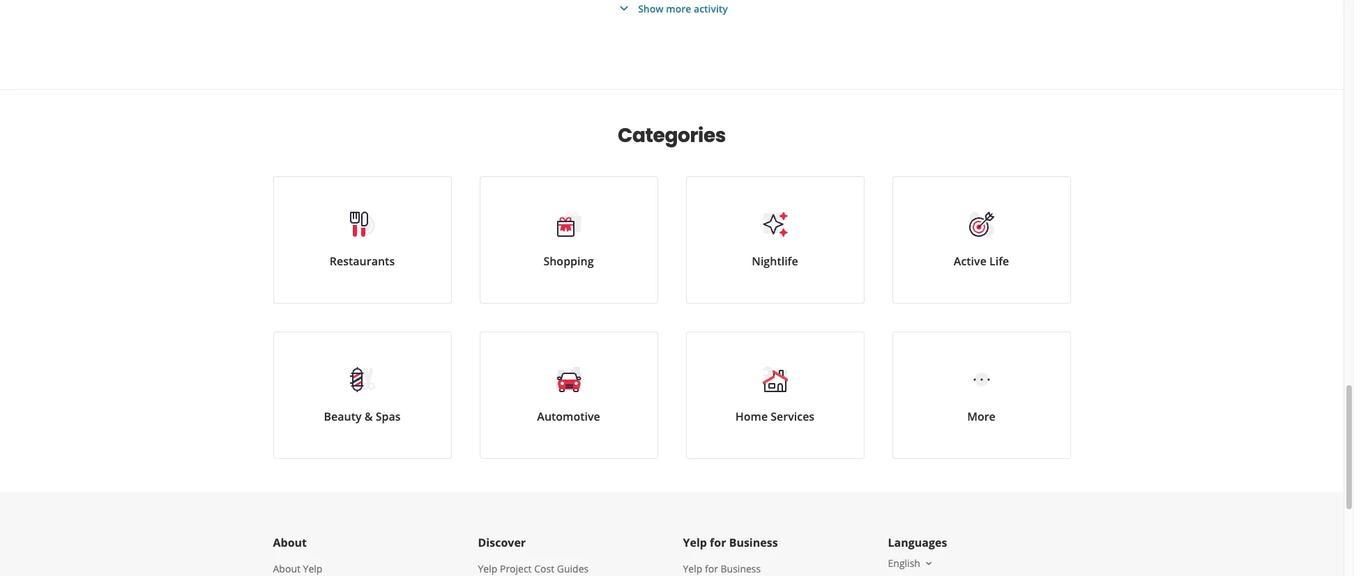 Task type: locate. For each thing, give the bounding box(es) containing it.
discover
[[478, 536, 526, 551]]

automotive
[[537, 409, 600, 425]]

more
[[666, 2, 691, 15]]

about yelp
[[273, 563, 323, 576]]

guides
[[557, 563, 589, 576]]

beauty & spas
[[324, 409, 401, 425]]

0 vertical spatial business
[[729, 536, 778, 551]]

1 vertical spatial about
[[273, 563, 301, 576]]

yelp for business
[[683, 536, 778, 551], [683, 563, 761, 576]]

0 vertical spatial yelp for business
[[683, 536, 778, 551]]

business
[[729, 536, 778, 551], [721, 563, 761, 576]]

automotive link
[[480, 332, 658, 460]]

english button
[[888, 557, 935, 571]]

0 vertical spatial about
[[273, 536, 307, 551]]

active life link
[[892, 176, 1071, 304]]

beauty
[[324, 409, 362, 425]]

nightlife
[[752, 254, 798, 269]]

nightlife link
[[686, 176, 865, 304]]

home services link
[[686, 332, 865, 460]]

for
[[710, 536, 726, 551], [705, 563, 718, 576]]

active
[[954, 254, 987, 269]]

1 vertical spatial yelp for business
[[683, 563, 761, 576]]

yelp
[[683, 536, 707, 551], [303, 563, 323, 576], [478, 563, 498, 576], [683, 563, 703, 576]]

yelp for business link
[[683, 563, 761, 576]]

1 vertical spatial business
[[721, 563, 761, 576]]

languages
[[888, 536, 947, 551]]

active life
[[954, 254, 1009, 269]]

1 vertical spatial for
[[705, 563, 718, 576]]

about for about yelp
[[273, 563, 301, 576]]

about
[[273, 536, 307, 551], [273, 563, 301, 576]]

2 about from the top
[[273, 563, 301, 576]]

1 about from the top
[[273, 536, 307, 551]]

&
[[365, 409, 373, 425]]

0 vertical spatial for
[[710, 536, 726, 551]]

cost
[[534, 563, 555, 576]]

1 yelp for business from the top
[[683, 536, 778, 551]]



Task type: vqa. For each thing, say whether or not it's contained in the screenshot.
the rightmost they
no



Task type: describe. For each thing, give the bounding box(es) containing it.
beauty & spas link
[[273, 332, 452, 460]]

home
[[736, 409, 768, 425]]

spas
[[376, 409, 401, 425]]

2 yelp for business from the top
[[683, 563, 761, 576]]

home services
[[736, 409, 815, 425]]

more
[[968, 409, 996, 425]]

about for about
[[273, 536, 307, 551]]

24 chevron down v2 image
[[616, 0, 633, 17]]

restaurants link
[[273, 176, 452, 304]]

show more activity button
[[616, 0, 728, 17]]

life
[[990, 254, 1009, 269]]

shopping
[[544, 254, 594, 269]]

restaurants
[[330, 254, 395, 269]]

show more activity
[[638, 2, 728, 15]]

16 chevron down v2 image
[[923, 559, 935, 570]]

about yelp link
[[273, 563, 323, 576]]

yelp project cost guides link
[[478, 563, 589, 576]]

project
[[500, 563, 532, 576]]

more link
[[892, 332, 1071, 460]]

yelp project cost guides
[[478, 563, 589, 576]]

services
[[771, 409, 815, 425]]

shopping link
[[480, 176, 658, 304]]

show
[[638, 2, 664, 15]]

english
[[888, 557, 921, 571]]

category navigation section navigation
[[259, 90, 1085, 493]]

activity
[[694, 2, 728, 15]]

categories
[[618, 122, 726, 149]]



